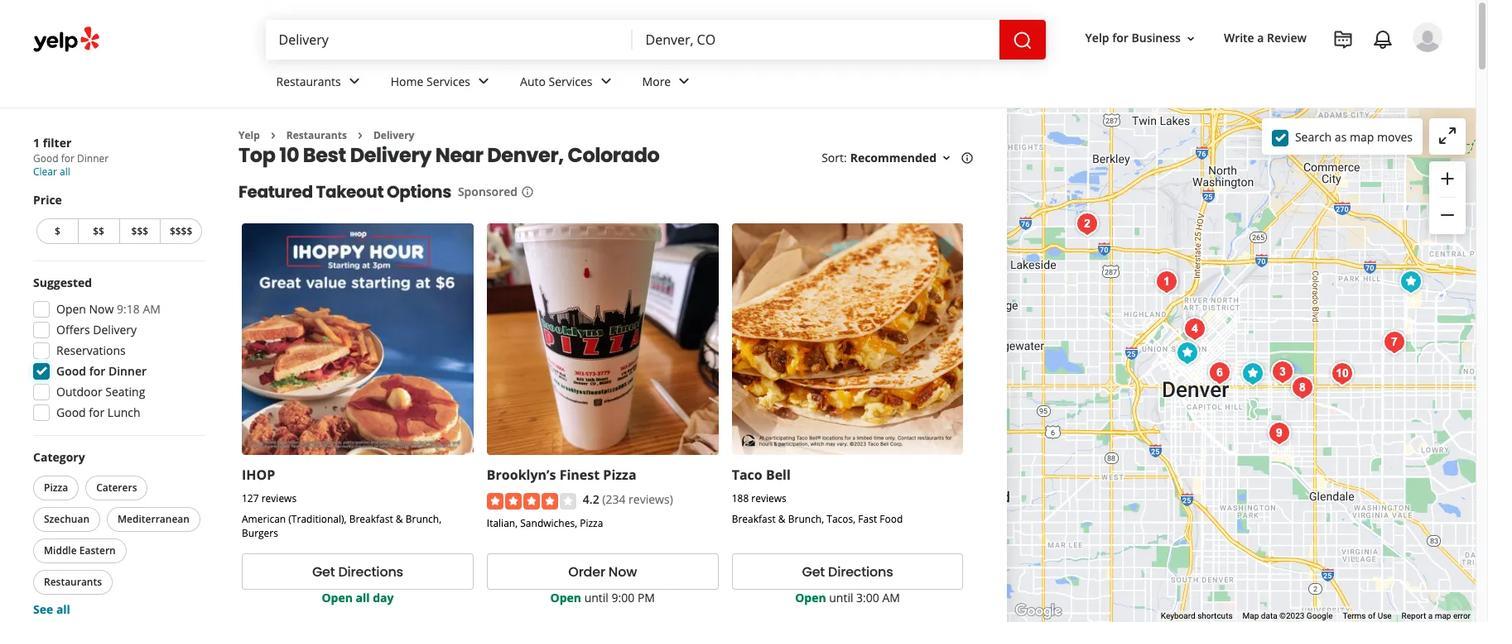 Task type: locate. For each thing, give the bounding box(es) containing it.
1 horizontal spatial yelp
[[1086, 30, 1110, 46]]

map left error at the bottom of the page
[[1435, 612, 1452, 621]]

2 get from the left
[[802, 563, 825, 582]]

yelp inside 'yelp for business' button
[[1086, 30, 1110, 46]]

& inside taco bell 188 reviews breakfast & brunch, tacos, fast food
[[778, 513, 786, 527]]

2 until from the left
[[829, 591, 854, 606]]

map for error
[[1435, 612, 1452, 621]]

open for open until 9:00 pm
[[550, 591, 581, 606]]

reviews)
[[629, 492, 673, 508]]

1 horizontal spatial directions
[[828, 563, 893, 582]]

yelp left "business"
[[1086, 30, 1110, 46]]

until
[[584, 591, 609, 606], [829, 591, 854, 606]]

good down 1
[[33, 152, 58, 166]]

0 vertical spatial brooklyn's finest pizza image
[[1071, 207, 1104, 241]]

services for auto services
[[549, 73, 593, 89]]

2 get directions from the left
[[802, 563, 893, 582]]

get up open all day
[[312, 563, 335, 582]]

Find text field
[[279, 31, 619, 49]]

1 horizontal spatial get directions link
[[732, 554, 964, 591]]

1 vertical spatial brooklyn's finest pizza image
[[1171, 337, 1204, 370]]

2 horizontal spatial 24 chevron down v2 image
[[674, 72, 694, 91]]

0 vertical spatial good
[[33, 152, 58, 166]]

bell
[[766, 467, 791, 485]]

am for open until 3:00 am
[[883, 591, 900, 606]]

offers delivery
[[56, 322, 137, 338]]

0 horizontal spatial breakfast
[[349, 513, 393, 527]]

ihop
[[242, 467, 275, 485]]

shortcuts
[[1198, 612, 1233, 621]]

& right (traditional), in the bottom left of the page
[[396, 513, 403, 527]]

4.2 (234 reviews)
[[583, 492, 673, 508]]

16 chevron right v2 image
[[267, 129, 280, 142], [354, 129, 367, 142]]

zoom in image
[[1438, 169, 1458, 189]]

top 10 best delivery near denver, colorado
[[239, 142, 660, 169]]

0 vertical spatial restaurants
[[276, 73, 341, 89]]

16 info v2 image for top 10 best delivery near denver, colorado
[[961, 152, 974, 165]]

0 vertical spatial a
[[1258, 30, 1264, 46]]

yelp link
[[239, 128, 260, 142]]

all left day
[[356, 591, 370, 606]]

2 get directions link from the left
[[732, 554, 964, 591]]

all right clear in the top left of the page
[[60, 165, 70, 179]]

9:18
[[117, 301, 140, 317]]

pepper asian bistro ii image
[[1150, 265, 1184, 299]]

am right 9:18
[[143, 301, 161, 317]]

0 horizontal spatial now
[[89, 301, 114, 317]]

1 reviews from the left
[[261, 492, 297, 506]]

yelp
[[1086, 30, 1110, 46], [239, 128, 260, 142]]

1 vertical spatial now
[[609, 563, 637, 582]]

24 chevron down v2 image inside home services "link"
[[474, 72, 494, 91]]

brunch, inside taco bell 188 reviews breakfast & brunch, tacos, fast food
[[788, 513, 824, 527]]

open until 3:00 am
[[795, 591, 900, 606]]

report a map error link
[[1402, 612, 1471, 621]]

chop shop casual urban eatery colfax image
[[1326, 357, 1359, 391]]

restaurants up best at left
[[276, 73, 341, 89]]

1 horizontal spatial 16 chevron right v2 image
[[354, 129, 367, 142]]

terms of use link
[[1343, 612, 1392, 621]]

0 horizontal spatial until
[[584, 591, 609, 606]]

24 chevron down v2 image for more
[[674, 72, 694, 91]]

brooklyn's finest pizza
[[487, 467, 637, 485]]

ihop 127 reviews american (traditional), breakfast & brunch, burgers
[[242, 467, 442, 541]]

open now 9:18 am
[[56, 301, 161, 317]]

0 vertical spatial am
[[143, 301, 161, 317]]

0 horizontal spatial brooklyn's finest pizza image
[[1071, 207, 1104, 241]]

1 vertical spatial good
[[56, 364, 86, 379]]

directions for ihop
[[338, 563, 403, 582]]

24 chevron down v2 image right more
[[674, 72, 694, 91]]

2 brunch, from the left
[[788, 513, 824, 527]]

16 info v2 image
[[961, 152, 974, 165], [521, 186, 534, 199]]

reviews
[[261, 492, 297, 506], [752, 492, 787, 506]]

brunch, inside the ihop 127 reviews american (traditional), breakfast & brunch, burgers
[[406, 513, 442, 527]]

reviews down the "taco bell" "link"
[[752, 492, 787, 506]]

delivery
[[373, 128, 414, 142], [350, 142, 432, 169], [93, 322, 137, 338]]

0 horizontal spatial get directions link
[[242, 554, 474, 591]]

1 horizontal spatial brunch,
[[788, 513, 824, 527]]

get up open until 3:00 am at the right of page
[[802, 563, 825, 582]]

0 horizontal spatial 16 chevron right v2 image
[[267, 129, 280, 142]]

get directions link down 'tacos,'
[[732, 554, 964, 591]]

a right report on the bottom right of page
[[1429, 612, 1433, 621]]

0 horizontal spatial 16 info v2 image
[[521, 186, 534, 199]]

directions
[[338, 563, 403, 582], [828, 563, 893, 582]]

0 horizontal spatial 24 chevron down v2 image
[[344, 72, 364, 91]]

0 horizontal spatial yelp
[[239, 128, 260, 142]]

4.2 star rating image
[[487, 493, 576, 510]]

2 breakfast from the left
[[732, 513, 776, 527]]

terms
[[1343, 612, 1366, 621]]

open up the offers
[[56, 301, 86, 317]]

google
[[1307, 612, 1333, 621]]

1 horizontal spatial until
[[829, 591, 854, 606]]

1 horizontal spatial breakfast
[[732, 513, 776, 527]]

eastern
[[79, 544, 116, 558]]

am inside "group"
[[143, 301, 161, 317]]

2 16 chevron right v2 image from the left
[[354, 129, 367, 142]]

1 horizontal spatial 24 chevron down v2 image
[[474, 72, 494, 91]]

am right 3:00
[[883, 591, 900, 606]]

a right write
[[1258, 30, 1264, 46]]

taco bell image
[[1237, 357, 1270, 391]]

0 vertical spatial 16 info v2 image
[[961, 152, 974, 165]]

2 & from the left
[[778, 513, 786, 527]]

1 brunch, from the left
[[406, 513, 442, 527]]

16 info v2 image for featured takeout options
[[521, 186, 534, 199]]

google image
[[1011, 601, 1066, 623]]

featured
[[239, 181, 313, 204]]

reviews inside taco bell 188 reviews breakfast & brunch, tacos, fast food
[[752, 492, 787, 506]]

(234
[[602, 492, 626, 508]]

1 vertical spatial 16 info v2 image
[[521, 186, 534, 199]]

0 horizontal spatial get directions
[[312, 563, 403, 582]]

map
[[1350, 129, 1374, 145], [1435, 612, 1452, 621]]

services right home
[[427, 73, 471, 89]]

good
[[33, 152, 58, 166], [56, 364, 86, 379], [56, 405, 86, 421]]

none field up business categories element in the top of the page
[[646, 31, 986, 49]]

0 horizontal spatial am
[[143, 301, 161, 317]]

until for now
[[584, 591, 609, 606]]

0 vertical spatial yelp
[[1086, 30, 1110, 46]]

brunch,
[[406, 513, 442, 527], [788, 513, 824, 527]]

brooklyn's finest pizza image
[[1071, 207, 1104, 241], [1171, 337, 1204, 370]]

16 chevron down v2 image
[[940, 152, 953, 165]]

get
[[312, 563, 335, 582], [802, 563, 825, 582]]

for down filter
[[61, 152, 74, 166]]

recommended
[[850, 150, 937, 166]]

open down order at left
[[550, 591, 581, 606]]

1 get directions from the left
[[312, 563, 403, 582]]

2 services from the left
[[549, 73, 593, 89]]

brunch, left 'tacos,'
[[788, 513, 824, 527]]

0 horizontal spatial map
[[1350, 129, 1374, 145]]

1 none field from the left
[[279, 31, 619, 49]]

order now
[[568, 563, 637, 582]]

yelp left 10
[[239, 128, 260, 142]]

1 horizontal spatial reviews
[[752, 492, 787, 506]]

get directions up open until 3:00 am at the right of page
[[802, 563, 893, 582]]

keyboard shortcuts
[[1161, 612, 1233, 621]]

breakfast
[[349, 513, 393, 527], [732, 513, 776, 527]]

user actions element
[[1072, 21, 1466, 123]]

keyboard
[[1161, 612, 1196, 621]]

1 vertical spatial am
[[883, 591, 900, 606]]

$ button
[[36, 219, 78, 244]]

0 horizontal spatial &
[[396, 513, 403, 527]]

1 breakfast from the left
[[349, 513, 393, 527]]

2 reviews from the left
[[752, 492, 787, 506]]

none field "find"
[[279, 31, 619, 49]]

breakfast inside the ihop 127 reviews american (traditional), breakfast & brunch, burgers
[[349, 513, 393, 527]]

open left 3:00
[[795, 591, 826, 606]]

auto
[[520, 73, 546, 89]]

24 chevron down v2 image inside more link
[[674, 72, 694, 91]]

good down outdoor
[[56, 405, 86, 421]]

pizza up (234
[[603, 467, 637, 485]]

pizza button
[[33, 476, 79, 501]]

2 vertical spatial good
[[56, 405, 86, 421]]

delivery up options
[[350, 142, 432, 169]]

see all
[[33, 602, 70, 618]]

for
[[1113, 30, 1129, 46], [61, 152, 74, 166], [89, 364, 105, 379], [89, 405, 105, 421]]

search image
[[1013, 30, 1033, 50]]

0 vertical spatial dinner
[[77, 152, 109, 166]]

none field up home services "link" at the top left of page
[[279, 31, 619, 49]]

0 horizontal spatial reviews
[[261, 492, 297, 506]]

a inside write a review link
[[1258, 30, 1264, 46]]

16 chevron right v2 image for restaurants
[[267, 129, 280, 142]]

restaurants button
[[33, 571, 113, 596]]

& down the 'bell'
[[778, 513, 786, 527]]

get directions up open all day
[[312, 563, 403, 582]]

directions up 3:00
[[828, 563, 893, 582]]

127
[[242, 492, 259, 506]]

restaurants link right top at the left top of page
[[286, 128, 347, 142]]

now up 9:00
[[609, 563, 637, 582]]

1 horizontal spatial map
[[1435, 612, 1452, 621]]

0 horizontal spatial none field
[[279, 31, 619, 49]]

1 horizontal spatial now
[[609, 563, 637, 582]]

16 info v2 image down the denver,
[[521, 186, 534, 199]]

services inside "link"
[[427, 73, 471, 89]]

american
[[242, 513, 286, 527]]

filter
[[43, 135, 71, 151]]

1 vertical spatial a
[[1429, 612, 1433, 621]]

burgers
[[242, 527, 278, 541]]

auto services link
[[507, 60, 629, 108]]

1 vertical spatial yelp
[[239, 128, 260, 142]]

takeout
[[316, 181, 384, 204]]

good up outdoor
[[56, 364, 86, 379]]

1 horizontal spatial none field
[[646, 31, 986, 49]]

0 vertical spatial map
[[1350, 129, 1374, 145]]

services for home services
[[427, 73, 471, 89]]

None field
[[279, 31, 619, 49], [646, 31, 986, 49]]

2 24 chevron down v2 image from the left
[[474, 72, 494, 91]]

None search field
[[265, 20, 1049, 60]]

services left 24 chevron down v2 icon
[[549, 73, 593, 89]]

yelp for business
[[1086, 30, 1181, 46]]

for down outdoor seating
[[89, 405, 105, 421]]

get directions link down (traditional), in the bottom left of the page
[[242, 554, 474, 591]]

0 vertical spatial group
[[1430, 162, 1466, 234]]

for for business
[[1113, 30, 1129, 46]]

1 & from the left
[[396, 513, 403, 527]]

for up outdoor seating
[[89, 364, 105, 379]]

none field near
[[646, 31, 986, 49]]

all right 'see'
[[56, 602, 70, 618]]

dinner right clear all link
[[77, 152, 109, 166]]

directions up day
[[338, 563, 403, 582]]

sandwiches,
[[520, 517, 577, 531]]

reviews up american
[[261, 492, 297, 506]]

& inside the ihop 127 reviews american (traditional), breakfast & brunch, burgers
[[396, 513, 403, 527]]

of
[[1368, 612, 1376, 621]]

pizza down 4.2
[[580, 517, 603, 531]]

famous philly cheese steaks image
[[1378, 326, 1411, 359]]

©2023
[[1280, 612, 1305, 621]]

0 horizontal spatial a
[[1258, 30, 1264, 46]]

pizza inside button
[[44, 481, 68, 495]]

1 horizontal spatial a
[[1429, 612, 1433, 621]]

price
[[33, 192, 62, 208]]

1 horizontal spatial get directions
[[802, 563, 893, 582]]

use
[[1378, 612, 1392, 621]]

group containing category
[[30, 450, 205, 619]]

now
[[89, 301, 114, 317], [609, 563, 637, 582]]

restaurants link
[[263, 60, 377, 108], [286, 128, 347, 142]]

map region
[[890, 66, 1488, 623]]

keyboard shortcuts button
[[1161, 611, 1233, 623]]

restaurants link up best at left
[[263, 60, 377, 108]]

sponsored
[[458, 184, 518, 200]]

dinner up seating
[[108, 364, 147, 379]]

16 chevron right v2 image right yelp link on the top of the page
[[267, 129, 280, 142]]

map right as
[[1350, 129, 1374, 145]]

1 vertical spatial restaurants link
[[286, 128, 347, 142]]

offers
[[56, 322, 90, 338]]

now for open
[[89, 301, 114, 317]]

clear
[[33, 165, 57, 179]]

16 info v2 image right 16 chevron down v2 icon
[[961, 152, 974, 165]]

1 vertical spatial restaurants
[[286, 128, 347, 142]]

$$$$ button
[[160, 219, 202, 244]]

1 horizontal spatial services
[[549, 73, 593, 89]]

open for open all day
[[322, 591, 353, 606]]

1 until from the left
[[584, 591, 609, 606]]

until left 9:00
[[584, 591, 609, 606]]

see all button
[[33, 602, 70, 618]]

szechuan
[[44, 513, 89, 527]]

now up the offers delivery
[[89, 301, 114, 317]]

2 directions from the left
[[828, 563, 893, 582]]

for left "business"
[[1113, 30, 1129, 46]]

pizza down 'category'
[[44, 481, 68, 495]]

24 chevron down v2 image
[[344, 72, 364, 91], [474, 72, 494, 91], [674, 72, 694, 91]]

1 vertical spatial map
[[1435, 612, 1452, 621]]

1 directions from the left
[[338, 563, 403, 582]]

restaurants inside business categories element
[[276, 73, 341, 89]]

for inside button
[[1113, 30, 1129, 46]]

1 services from the left
[[427, 73, 471, 89]]

projects image
[[1334, 30, 1353, 50]]

brunch, left the 'italian,'
[[406, 513, 442, 527]]

breakfast right (traditional), in the bottom left of the page
[[349, 513, 393, 527]]

nolan p. image
[[1413, 22, 1443, 52]]

sort:
[[822, 150, 847, 166]]

open left day
[[322, 591, 353, 606]]

breakfast down 188
[[732, 513, 776, 527]]

1 get from the left
[[312, 563, 335, 582]]

$$$ button
[[119, 219, 160, 244]]

delivery down open now 9:18 am
[[93, 322, 137, 338]]

services inside 'link'
[[549, 73, 593, 89]]

0 horizontal spatial services
[[427, 73, 471, 89]]

1 get directions link from the left
[[242, 554, 474, 591]]

16 chevron right v2 image left delivery link
[[354, 129, 367, 142]]

restaurants right top at the left top of page
[[286, 128, 347, 142]]

3 24 chevron down v2 image from the left
[[674, 72, 694, 91]]

24 chevron down v2 image inside restaurants link
[[344, 72, 364, 91]]

Near text field
[[646, 31, 986, 49]]

seating
[[105, 384, 145, 400]]

1 horizontal spatial get
[[802, 563, 825, 582]]

1 horizontal spatial 16 info v2 image
[[961, 152, 974, 165]]

2 vertical spatial restaurants
[[44, 576, 102, 590]]

24 chevron down v2 image left home
[[344, 72, 364, 91]]

dinner
[[77, 152, 109, 166], [108, 364, 147, 379]]

1 16 chevron right v2 image from the left
[[267, 129, 280, 142]]

1 vertical spatial group
[[28, 275, 205, 427]]

1 horizontal spatial &
[[778, 513, 786, 527]]

2 none field from the left
[[646, 31, 986, 49]]

report a map error
[[1402, 612, 1471, 621]]

group containing suggested
[[28, 275, 205, 427]]

more link
[[629, 60, 708, 108]]

group
[[1430, 162, 1466, 234], [28, 275, 205, 427], [30, 450, 205, 619]]

yelp for yelp link on the top of the page
[[239, 128, 260, 142]]

0 horizontal spatial brunch,
[[406, 513, 442, 527]]

until left 3:00
[[829, 591, 854, 606]]

1 horizontal spatial am
[[883, 591, 900, 606]]

brooklyn's finest pizza link
[[487, 467, 637, 485]]

1 horizontal spatial brooklyn's finest pizza image
[[1171, 337, 1204, 370]]

restaurants down "middle eastern" button
[[44, 576, 102, 590]]

tacos,
[[827, 513, 856, 527]]

0 horizontal spatial get
[[312, 563, 335, 582]]

blue pan pizza image
[[1286, 371, 1319, 405]]

order now link
[[487, 554, 719, 591]]

2 vertical spatial group
[[30, 450, 205, 619]]

pizza
[[603, 467, 637, 485], [44, 481, 68, 495], [580, 517, 603, 531]]

1 24 chevron down v2 image from the left
[[344, 72, 364, 91]]

0 vertical spatial now
[[89, 301, 114, 317]]

0 horizontal spatial directions
[[338, 563, 403, 582]]

now for order
[[609, 563, 637, 582]]

home services
[[391, 73, 471, 89]]

24 chevron down v2 image left auto
[[474, 72, 494, 91]]

delivery down home
[[373, 128, 414, 142]]



Task type: vqa. For each thing, say whether or not it's contained in the screenshot.
'Outdoor seating' to the bottom
no



Task type: describe. For each thing, give the bounding box(es) containing it.
moves
[[1377, 129, 1413, 145]]

brooklyn's
[[487, 467, 556, 485]]

get directions link for bell
[[732, 554, 964, 591]]

home services link
[[377, 60, 507, 108]]

1 filter good for dinner clear all
[[33, 135, 109, 179]]

delivery link
[[373, 128, 414, 142]]

taco bell link
[[732, 467, 791, 485]]

ihop link
[[242, 467, 275, 485]]

middle eastern button
[[33, 539, 126, 564]]

mediterranean button
[[107, 508, 200, 533]]

lunch
[[108, 405, 140, 421]]

yelp for business button
[[1079, 24, 1204, 53]]

data
[[1261, 612, 1278, 621]]

pizza for brooklyn's finest pizza
[[603, 467, 637, 485]]

report
[[1402, 612, 1427, 621]]

order
[[568, 563, 605, 582]]

all inside 1 filter good for dinner clear all
[[60, 165, 70, 179]]

featured takeout options
[[239, 181, 451, 204]]

24 chevron down v2 image for home services
[[474, 72, 494, 91]]

taco
[[732, 467, 763, 485]]

denver,
[[487, 142, 564, 169]]

szechuan button
[[33, 508, 100, 533]]

all for open all day
[[356, 591, 370, 606]]

colorado
[[568, 142, 660, 169]]

1 vertical spatial dinner
[[108, 364, 147, 379]]

see
[[33, 602, 53, 618]]

3:00
[[857, 591, 880, 606]]

good inside 1 filter good for dinner clear all
[[33, 152, 58, 166]]

mediterranean
[[118, 513, 190, 527]]

open for open until 3:00 am
[[795, 591, 826, 606]]

breakfast inside taco bell 188 reviews breakfast & brunch, tacos, fast food
[[732, 513, 776, 527]]

open for open now 9:18 am
[[56, 301, 86, 317]]

for for lunch
[[89, 405, 105, 421]]

pizza for italian, sandwiches, pizza
[[580, 517, 603, 531]]

a for write
[[1258, 30, 1264, 46]]

$$
[[93, 224, 104, 239]]

reservations
[[56, 343, 126, 359]]

search as map moves
[[1295, 129, 1413, 145]]

aloy modern thai image
[[1179, 313, 1212, 346]]

sweet ginger image
[[1263, 417, 1296, 450]]

good for good for dinner
[[56, 364, 86, 379]]

for for dinner
[[89, 364, 105, 379]]

food
[[880, 513, 903, 527]]

clear all link
[[33, 165, 70, 179]]

business categories element
[[263, 60, 1443, 108]]

map
[[1243, 612, 1259, 621]]

$$$
[[131, 224, 148, 239]]

write a review link
[[1218, 24, 1314, 53]]

0 vertical spatial restaurants link
[[263, 60, 377, 108]]

home
[[391, 73, 424, 89]]

restaurants inside button
[[44, 576, 102, 590]]

24 chevron down v2 image for restaurants
[[344, 72, 364, 91]]

italian,
[[487, 517, 518, 531]]

get for 127
[[312, 563, 335, 582]]

business
[[1132, 30, 1181, 46]]

all for see all
[[56, 602, 70, 618]]

caterers
[[96, 481, 137, 495]]

dinner inside 1 filter good for dinner clear all
[[77, 152, 109, 166]]

until for directions
[[829, 591, 854, 606]]

get for bell
[[802, 563, 825, 582]]

auto services
[[520, 73, 593, 89]]

directions for taco bell
[[828, 563, 893, 582]]

expand map image
[[1438, 126, 1458, 146]]

16 chevron down v2 image
[[1184, 32, 1198, 45]]

italian, sandwiches, pizza
[[487, 517, 603, 531]]

(traditional),
[[288, 513, 347, 527]]

for inside 1 filter good for dinner clear all
[[61, 152, 74, 166]]

recommended button
[[850, 150, 953, 166]]

category
[[33, 450, 85, 465]]

outdoor seating
[[56, 384, 145, 400]]

terms of use
[[1343, 612, 1392, 621]]

write a review
[[1224, 30, 1307, 46]]

map for moves
[[1350, 129, 1374, 145]]

good for lunch
[[56, 405, 140, 421]]

open until 9:00 pm
[[550, 591, 655, 606]]

near
[[435, 142, 483, 169]]

pm
[[638, 591, 655, 606]]

good for good for lunch
[[56, 405, 86, 421]]

$
[[55, 224, 60, 239]]

price group
[[33, 192, 205, 248]]

get directions for 127
[[312, 563, 403, 582]]

bourbon grill image
[[1203, 357, 1237, 390]]

am for open now 9:18 am
[[143, 301, 161, 317]]

reviews inside the ihop 127 reviews american (traditional), breakfast & brunch, burgers
[[261, 492, 297, 506]]

middle eastern
[[44, 544, 116, 558]]

finest
[[560, 467, 600, 485]]

taco bell 188 reviews breakfast & brunch, tacos, fast food
[[732, 467, 903, 527]]

pepper asian bistro image
[[1266, 356, 1300, 389]]

get directions for bell
[[802, 563, 893, 582]]

top
[[239, 142, 275, 169]]

1
[[33, 135, 40, 151]]

more
[[642, 73, 671, 89]]

4.2
[[583, 492, 599, 508]]

review
[[1267, 30, 1307, 46]]

get directions link for 127
[[242, 554, 474, 591]]

notifications image
[[1373, 30, 1393, 50]]

zoom out image
[[1438, 206, 1458, 225]]

open all day
[[322, 591, 394, 606]]

a for report
[[1429, 612, 1433, 621]]

day
[[373, 591, 394, 606]]

yelp for yelp for business
[[1086, 30, 1110, 46]]

$$$$
[[170, 224, 192, 239]]

16 chevron right v2 image for delivery
[[354, 129, 367, 142]]

suggested
[[33, 275, 92, 291]]

ihop image
[[1395, 265, 1428, 299]]

188
[[732, 492, 749, 506]]

24 chevron down v2 image
[[596, 72, 616, 91]]

9:00
[[612, 591, 635, 606]]

as
[[1335, 129, 1347, 145]]



